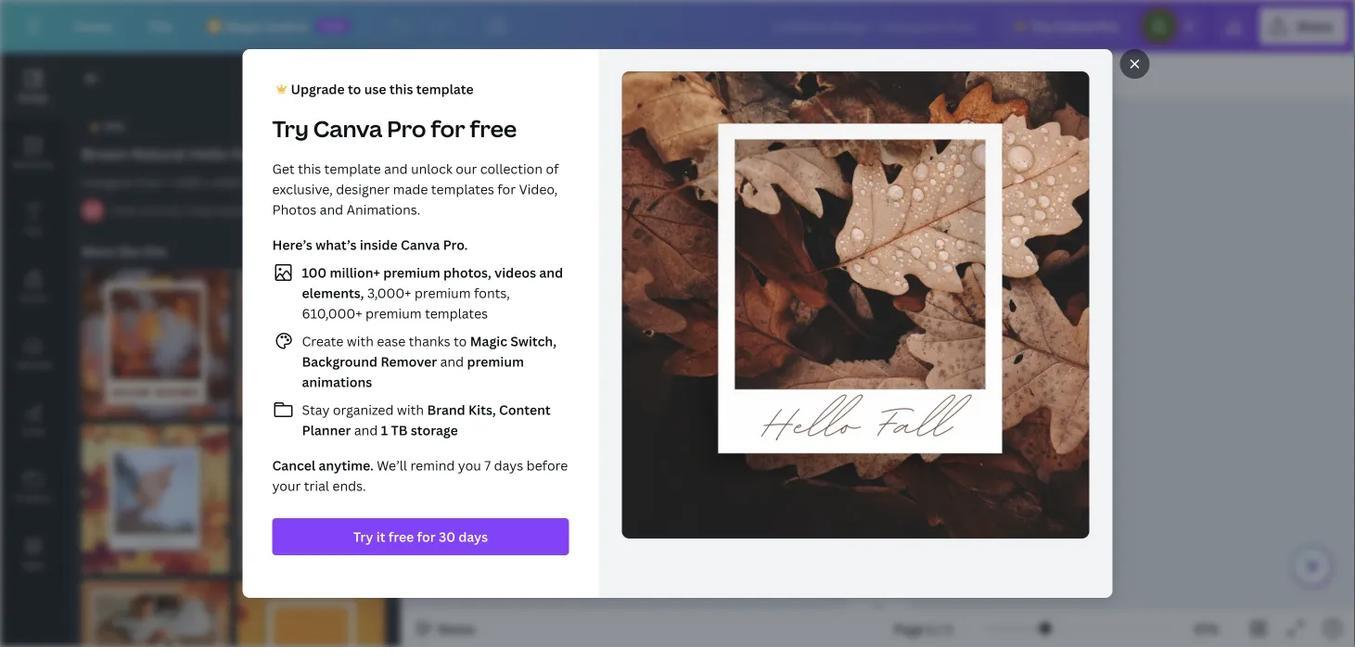 Task type: describe. For each thing, give the bounding box(es) containing it.
neutral orange modern autumn instagram post image
[[237, 425, 385, 573]]

brown natural hello fall instagram post
[[82, 144, 369, 164]]

upgrade to use this template
[[291, 80, 474, 98]]

our
[[456, 160, 477, 178]]

pro for try canva pro
[[1097, 17, 1119, 35]]

more
[[139, 203, 167, 218]]

1 horizontal spatial canva
[[401, 236, 440, 254]]

remover
[[381, 353, 437, 371]]

premium down photos,
[[415, 284, 471, 302]]

design
[[18, 91, 49, 103]]

made
[[393, 180, 428, 198]]

what's
[[316, 236, 357, 254]]

more like this
[[82, 243, 166, 260]]

magic switch
[[226, 17, 309, 35]]

orange and white illustrative autumn instagram post image
[[82, 581, 230, 647]]

+ add page button
[[693, 543, 1063, 580]]

fonts,
[[474, 284, 510, 302]]

0 vertical spatial free
[[470, 114, 517, 144]]

free inside button
[[389, 528, 414, 546]]

photos,
[[443, 264, 491, 282]]

this inside "get this template and unlock our collection of exclusive, designer made templates for video, photos and animations."
[[298, 160, 321, 178]]

30
[[439, 528, 455, 546]]

get this template and unlock our collection of exclusive, designer made templates for video, photos and animations.
[[272, 160, 559, 218]]

storage
[[411, 422, 458, 439]]

7
[[484, 457, 491, 474]]

0 vertical spatial with
[[347, 333, 374, 350]]

view more by oleg gapeenko
[[111, 203, 267, 218]]

get
[[272, 160, 295, 178]]

try it free for 30 days
[[353, 528, 488, 546]]

premium inside "100 million+ premium photos, videos and elements,"
[[383, 264, 440, 282]]

px
[[244, 175, 256, 190]]

gapeenko
[[213, 203, 267, 218]]

and down thanks
[[437, 353, 467, 371]]

cancel anytime.
[[272, 457, 374, 474]]

remind
[[410, 457, 455, 474]]

100 million+ premium photos, videos and elements,
[[302, 264, 563, 302]]

exclusive,
[[272, 180, 333, 198]]

draw button
[[0, 387, 67, 454]]

of
[[546, 160, 559, 178]]

stay organized with
[[302, 401, 427, 419]]

it
[[376, 528, 385, 546]]

upgrade
[[291, 80, 345, 98]]

template inside "get this template and unlock our collection of exclusive, designer made templates for video, photos and animations."
[[324, 160, 381, 178]]

brown
[[82, 144, 128, 164]]

orange red minimalist autumn instagram post image
[[82, 425, 230, 573]]

here's
[[272, 236, 312, 254]]

page
[[894, 620, 924, 638]]

show pages image
[[833, 597, 922, 612]]

1080 x 1080 px
[[174, 175, 256, 190]]

home link
[[59, 7, 127, 45]]

pro
[[104, 121, 125, 133]]

x
[[204, 175, 210, 190]]

page
[[882, 552, 913, 570]]

switch
[[266, 17, 309, 35]]

try canva pro button
[[1000, 7, 1133, 45]]

brown natural hello fall instagram post image
[[622, 71, 1089, 539]]

orange photo polaroid welcome november instagram post image
[[82, 270, 230, 418]]

canva for try canva pro for free
[[313, 114, 382, 144]]

content
[[499, 401, 551, 419]]

collection
[[480, 160, 543, 178]]

1 horizontal spatial with
[[397, 401, 424, 419]]

instagram post
[[82, 175, 162, 190]]

1 vertical spatial to
[[454, 333, 467, 350]]

orange animated autumn time instagram post image
[[237, 581, 385, 647]]

oleg gapeenko element
[[82, 199, 104, 222]]

organized
[[333, 401, 394, 419]]

video,
[[519, 180, 558, 198]]

view more by oleg gapeenko button
[[111, 201, 267, 220]]

0 vertical spatial instagram
[[260, 144, 333, 164]]

like
[[118, 243, 140, 260]]

pro for try canva pro for free
[[387, 114, 426, 144]]

premium inside premium animations
[[467, 353, 524, 371]]

uploads button
[[0, 320, 67, 387]]

and inside "100 million+ premium photos, videos and elements,"
[[539, 264, 563, 282]]

2 horizontal spatial this
[[389, 80, 413, 98]]

notes button
[[408, 614, 483, 644]]

brown photo collage autumn instagram post image
[[237, 270, 385, 418]]

for inside "get this template and unlock our collection of exclusive, designer made templates for video, photos and animations."
[[497, 180, 516, 198]]

apps
[[22, 558, 45, 571]]

view
[[111, 203, 137, 218]]

fall
[[231, 144, 257, 164]]

elements button
[[0, 120, 67, 186]]

side panel tab list
[[0, 53, 67, 587]]

ends.
[[332, 477, 366, 495]]

templates inside "3,000+ premium fonts, 610,000+ premium templates"
[[425, 305, 488, 322]]

projects button
[[0, 454, 67, 520]]

try it free for 30 days button
[[272, 519, 569, 556]]

try canva pro
[[1031, 17, 1119, 35]]

/
[[937, 620, 943, 638]]

list containing 100 million+ premium photos, videos and elements,
[[272, 262, 569, 441]]

1 for /
[[927, 620, 934, 638]]



Task type: locate. For each thing, give the bounding box(es) containing it.
canva assistant image
[[1301, 556, 1324, 578]]

your
[[272, 477, 301, 495]]

and right videos
[[539, 264, 563, 282]]

0 vertical spatial post
[[336, 144, 369, 164]]

brand for brand kits, content planner
[[427, 401, 465, 419]]

brand kits, content planner
[[302, 401, 551, 439]]

+ add page
[[843, 552, 913, 570]]

premium animations
[[302, 353, 524, 391]]

1 vertical spatial post
[[138, 175, 162, 190]]

oleg gapeenko image
[[82, 199, 104, 222]]

anytime.
[[319, 457, 374, 474]]

try inside button
[[353, 528, 373, 546]]

inside
[[360, 236, 398, 254]]

1 horizontal spatial this
[[298, 160, 321, 178]]

page 1 / 1
[[894, 620, 953, 638]]

0 vertical spatial template
[[416, 80, 474, 98]]

1 left /
[[927, 620, 934, 638]]

switch,
[[510, 333, 557, 350]]

1 right /
[[946, 620, 953, 638]]

0 vertical spatial templates
[[431, 180, 494, 198]]

0 horizontal spatial this
[[143, 243, 166, 260]]

canva
[[1055, 17, 1094, 35], [313, 114, 382, 144], [401, 236, 440, 254]]

draw
[[22, 425, 45, 437]]

try for try it free for 30 days
[[353, 528, 373, 546]]

610,000+
[[302, 305, 362, 322]]

cancel
[[272, 457, 316, 474]]

0 horizontal spatial pro
[[387, 114, 426, 144]]

for
[[431, 114, 465, 144], [497, 180, 516, 198], [417, 528, 436, 546]]

unlock
[[411, 160, 453, 178]]

stay
[[302, 401, 330, 419]]

1 horizontal spatial free
[[470, 114, 517, 144]]

days right 30
[[459, 528, 488, 546]]

0 horizontal spatial with
[[347, 333, 374, 350]]

elements,
[[302, 284, 364, 302]]

premium up the 3,000+
[[383, 264, 440, 282]]

Design title text field
[[758, 7, 993, 45]]

2 vertical spatial try
[[353, 528, 373, 546]]

1 vertical spatial instagram
[[82, 175, 135, 190]]

2 horizontal spatial try
[[1031, 17, 1052, 35]]

1 vertical spatial pro
[[387, 114, 426, 144]]

this right use
[[389, 80, 413, 98]]

ease
[[377, 333, 406, 350]]

try canva pro for free
[[272, 114, 517, 144]]

use
[[364, 80, 386, 98]]

tb
[[391, 422, 408, 439]]

main menu bar
[[0, 0, 1355, 53]]

try for try canva pro for free
[[272, 114, 309, 144]]

0 vertical spatial magic
[[226, 17, 263, 35]]

post
[[336, 144, 369, 164], [138, 175, 162, 190]]

0 horizontal spatial try
[[272, 114, 309, 144]]

more
[[82, 243, 114, 260]]

1080 left x
[[174, 175, 202, 190]]

0 vertical spatial pro
[[1097, 17, 1119, 35]]

templates up thanks
[[425, 305, 488, 322]]

uploads
[[15, 358, 52, 371]]

1 for tb
[[381, 422, 388, 439]]

days inside we'll remind you 7 days before your trial ends.
[[494, 457, 523, 474]]

1 vertical spatial for
[[497, 180, 516, 198]]

3,000+
[[367, 284, 411, 302]]

0 horizontal spatial 1
[[381, 422, 388, 439]]

2 horizontal spatial 1
[[946, 620, 953, 638]]

1 vertical spatial templates
[[425, 305, 488, 322]]

for left 30
[[417, 528, 436, 546]]

+
[[843, 552, 850, 570]]

oleg
[[186, 203, 211, 218]]

0 horizontal spatial brand
[[20, 291, 47, 304]]

pro
[[1097, 17, 1119, 35], [387, 114, 426, 144]]

2 vertical spatial canva
[[401, 236, 440, 254]]

for inside try it free for 30 days button
[[417, 528, 436, 546]]

0 vertical spatial canva
[[1055, 17, 1094, 35]]

0 vertical spatial try
[[1031, 17, 1052, 35]]

and down stay organized with
[[354, 422, 378, 439]]

brand inside button
[[20, 291, 47, 304]]

post up more
[[138, 175, 162, 190]]

brand
[[20, 291, 47, 304], [427, 401, 465, 419]]

brand button
[[0, 253, 67, 320]]

template up 'try canva pro for free'
[[416, 80, 474, 98]]

days
[[494, 457, 523, 474], [459, 528, 488, 546]]

instagram up exclusive,
[[260, 144, 333, 164]]

we'll remind you 7 days before your trial ends.
[[272, 457, 568, 495]]

premium down the switch,
[[467, 353, 524, 371]]

2 1080 from the left
[[213, 175, 241, 190]]

1 horizontal spatial 1
[[927, 620, 934, 638]]

create
[[302, 333, 344, 350]]

we'll
[[377, 457, 407, 474]]

notes
[[438, 620, 475, 638]]

animations
[[302, 373, 372, 391]]

to right thanks
[[454, 333, 467, 350]]

1 vertical spatial days
[[459, 528, 488, 546]]

1 horizontal spatial to
[[454, 333, 467, 350]]

0 vertical spatial brand
[[20, 291, 47, 304]]

planner
[[302, 422, 351, 439]]

free up collection
[[470, 114, 517, 144]]

for up the unlock
[[431, 114, 465, 144]]

canva inside the 'try canva pro' button
[[1055, 17, 1094, 35]]

0 horizontal spatial magic
[[226, 17, 263, 35]]

try
[[1031, 17, 1052, 35], [272, 114, 309, 144], [353, 528, 373, 546]]

design button
[[0, 53, 67, 120]]

magic for switch,
[[470, 333, 507, 350]]

magic left 'switch'
[[226, 17, 263, 35]]

0 vertical spatial this
[[389, 80, 413, 98]]

here's what's inside canva pro.
[[272, 236, 468, 254]]

for down collection
[[497, 180, 516, 198]]

with up and 1 tb storage
[[397, 401, 424, 419]]

1 horizontal spatial brand
[[427, 401, 465, 419]]

1 vertical spatial this
[[298, 160, 321, 178]]

brand for brand
[[20, 291, 47, 304]]

text
[[24, 224, 43, 237]]

1 horizontal spatial 1080
[[213, 175, 241, 190]]

with up background
[[347, 333, 374, 350]]

natural
[[132, 144, 186, 164]]

this right like
[[143, 243, 166, 260]]

premium
[[383, 264, 440, 282], [415, 284, 471, 302], [365, 305, 422, 322], [467, 353, 524, 371]]

0 horizontal spatial free
[[389, 528, 414, 546]]

100
[[302, 264, 327, 282]]

thanks
[[409, 333, 450, 350]]

1 horizontal spatial try
[[353, 528, 373, 546]]

premium down the 3,000+
[[365, 305, 422, 322]]

2 horizontal spatial canva
[[1055, 17, 1094, 35]]

2 vertical spatial this
[[143, 243, 166, 260]]

home
[[74, 17, 112, 35]]

background
[[302, 353, 378, 371]]

and down exclusive,
[[320, 201, 343, 218]]

to left use
[[348, 80, 361, 98]]

and up made
[[384, 160, 408, 178]]

you
[[458, 457, 481, 474]]

magic switch, background remover
[[302, 333, 557, 371]]

for for free
[[431, 114, 465, 144]]

with
[[347, 333, 374, 350], [397, 401, 424, 419]]

template up designer
[[324, 160, 381, 178]]

1 left tb
[[381, 422, 388, 439]]

1 vertical spatial brand
[[427, 401, 465, 419]]

1 vertical spatial with
[[397, 401, 424, 419]]

magic inside magic switch, background remover
[[470, 333, 507, 350]]

videos
[[495, 264, 536, 282]]

0 vertical spatial to
[[348, 80, 361, 98]]

add
[[853, 552, 879, 570]]

magic
[[226, 17, 263, 35], [470, 333, 507, 350]]

1 vertical spatial canva
[[313, 114, 382, 144]]

2 vertical spatial for
[[417, 528, 436, 546]]

1 horizontal spatial template
[[416, 80, 474, 98]]

this up exclusive,
[[298, 160, 321, 178]]

days inside button
[[459, 528, 488, 546]]

0 horizontal spatial template
[[324, 160, 381, 178]]

apps button
[[0, 520, 67, 587]]

pro inside button
[[1097, 17, 1119, 35]]

0 horizontal spatial instagram
[[82, 175, 135, 190]]

pro.
[[443, 236, 468, 254]]

1 horizontal spatial post
[[336, 144, 369, 164]]

this
[[389, 80, 413, 98], [298, 160, 321, 178], [143, 243, 166, 260]]

1080 right x
[[213, 175, 241, 190]]

3,000+ premium fonts, 610,000+ premium templates
[[302, 284, 510, 322]]

templates down our
[[431, 180, 494, 198]]

0 horizontal spatial post
[[138, 175, 162, 190]]

canva for try canva pro
[[1055, 17, 1094, 35]]

1 horizontal spatial magic
[[470, 333, 507, 350]]

0 horizontal spatial to
[[348, 80, 361, 98]]

1 vertical spatial try
[[272, 114, 309, 144]]

post up designer
[[336, 144, 369, 164]]

1 1080 from the left
[[174, 175, 202, 190]]

designer
[[336, 180, 390, 198]]

free right it
[[389, 528, 414, 546]]

0 vertical spatial for
[[431, 114, 465, 144]]

1 vertical spatial magic
[[470, 333, 507, 350]]

and 1 tb storage
[[351, 422, 458, 439]]

try inside button
[[1031, 17, 1052, 35]]

brand up uploads button
[[20, 291, 47, 304]]

instagram down brown
[[82, 175, 135, 190]]

kits,
[[468, 401, 496, 419]]

1 horizontal spatial days
[[494, 457, 523, 474]]

free
[[470, 114, 517, 144], [389, 528, 414, 546]]

0 horizontal spatial days
[[459, 528, 488, 546]]

1 horizontal spatial pro
[[1097, 17, 1119, 35]]

trial
[[304, 477, 329, 495]]

0 vertical spatial days
[[494, 457, 523, 474]]

for for 30
[[417, 528, 436, 546]]

0 horizontal spatial canva
[[313, 114, 382, 144]]

before
[[527, 457, 568, 474]]

million+
[[330, 264, 380, 282]]

1 vertical spatial template
[[324, 160, 381, 178]]

magic for switch
[[226, 17, 263, 35]]

try for try canva pro
[[1031, 17, 1052, 35]]

days right 7
[[494, 457, 523, 474]]

hide image
[[400, 306, 412, 395]]

hello
[[189, 144, 228, 164]]

1
[[381, 422, 388, 439], [927, 620, 934, 638], [946, 620, 953, 638]]

brand inside brand kits, content planner
[[427, 401, 465, 419]]

templates inside "get this template and unlock our collection of exclusive, designer made templates for video, photos and animations."
[[431, 180, 494, 198]]

projects
[[15, 492, 52, 504]]

brand up the storage
[[427, 401, 465, 419]]

magic left the switch,
[[470, 333, 507, 350]]

list
[[272, 262, 569, 441]]

1 horizontal spatial instagram
[[260, 144, 333, 164]]

by
[[170, 203, 183, 218]]

new
[[322, 19, 345, 32]]

text button
[[0, 186, 67, 253]]

1 vertical spatial free
[[389, 528, 414, 546]]

magic inside main menu bar
[[226, 17, 263, 35]]

0 horizontal spatial 1080
[[174, 175, 202, 190]]



Task type: vqa. For each thing, say whether or not it's contained in the screenshot.
GAPEENKO
yes



